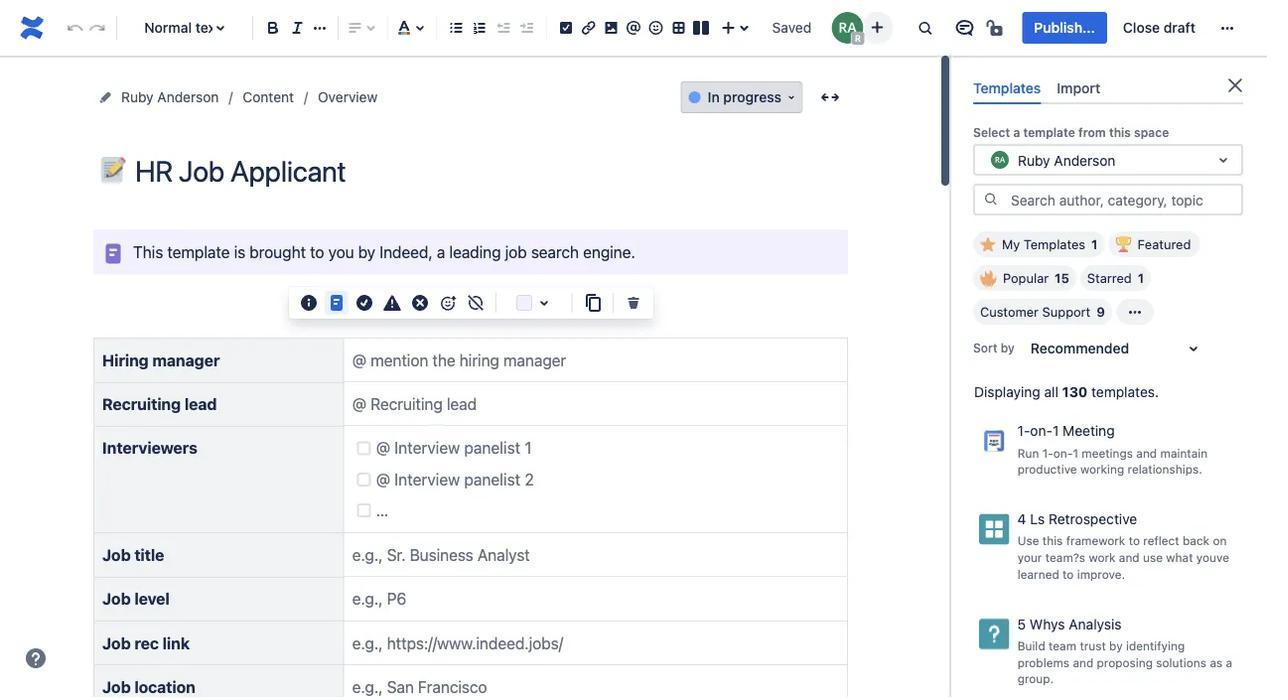 Task type: locate. For each thing, give the bounding box(es) containing it.
by inside "5 whys analysis build team trust by identifying problems and proposing solutions as a group."
[[1109, 639, 1123, 653]]

link
[[163, 633, 190, 652]]

by up proposing
[[1109, 639, 1123, 653]]

add image, video, or file image
[[599, 16, 623, 40]]

1-on-1 meeting run 1-on-1 meetings and maintain productive working relationships.
[[1018, 423, 1208, 476]]

job rec link
[[102, 633, 190, 652]]

templates up select
[[973, 79, 1041, 96]]

job title
[[102, 545, 164, 564]]

0 vertical spatial 1-
[[1018, 423, 1030, 439]]

4
[[1018, 511, 1026, 527]]

back
[[1183, 534, 1210, 548]]

0 horizontal spatial a
[[437, 242, 445, 261]]

by for to
[[358, 242, 375, 261]]

by inside main content area, start typing to enter text. text field
[[358, 242, 375, 261]]

title
[[134, 545, 164, 564]]

2 vertical spatial by
[[1109, 639, 1123, 653]]

1 right starred
[[1138, 271, 1144, 286]]

maintain
[[1160, 446, 1208, 460]]

normal text button
[[125, 6, 244, 50]]

job left the level
[[102, 589, 131, 608]]

close templates and import image
[[1223, 73, 1247, 97]]

and inside 1-on-1 meeting run 1-on-1 meetings and maintain productive working relationships.
[[1136, 446, 1157, 460]]

0 vertical spatial ruby anderson
[[121, 89, 219, 105]]

1 horizontal spatial ruby
[[1018, 152, 1050, 168]]

0 horizontal spatial ruby anderson
[[121, 89, 219, 105]]

and left use on the right bottom of page
[[1119, 550, 1140, 564]]

a inside text field
[[437, 242, 445, 261]]

content
[[243, 89, 294, 105]]

rec
[[134, 633, 159, 652]]

template left is
[[167, 242, 230, 261]]

None text field
[[988, 150, 992, 170]]

what
[[1166, 550, 1193, 564]]

ruby
[[121, 89, 154, 105], [1018, 152, 1050, 168]]

work
[[1089, 550, 1116, 564]]

template left from
[[1023, 125, 1075, 139]]

anderson down from
[[1054, 152, 1116, 168]]

ruby down select a template from this space
[[1018, 152, 1050, 168]]

hiring manager
[[102, 350, 220, 369]]

1 horizontal spatial 1-
[[1042, 446, 1053, 460]]

and inside 4 ls retrospective use this framework to reflect back on your team?s work and use what youve learned to improve.
[[1119, 550, 1140, 564]]

run
[[1018, 446, 1039, 460]]

all
[[1044, 384, 1058, 400]]

publish...
[[1034, 19, 1095, 36]]

2 horizontal spatial to
[[1129, 534, 1140, 548]]

copy image
[[581, 291, 605, 315]]

remove image
[[622, 291, 645, 315]]

normal text
[[144, 19, 221, 36]]

and
[[1136, 446, 1157, 460], [1119, 550, 1140, 564], [1073, 655, 1094, 669]]

make page full-width image
[[818, 85, 842, 109]]

1- up productive
[[1042, 446, 1053, 460]]

0 vertical spatial to
[[310, 242, 324, 261]]

1 down meeting
[[1073, 446, 1078, 460]]

editor add emoji image
[[436, 291, 460, 315]]

2 job from the top
[[102, 589, 131, 608]]

0 vertical spatial on-
[[1030, 423, 1053, 439]]

layouts image
[[689, 16, 713, 40]]

1 horizontal spatial by
[[1001, 341, 1015, 355]]

comment icon image
[[953, 16, 977, 40]]

template inside main content area, start typing to enter text. text field
[[167, 242, 230, 261]]

import
[[1057, 79, 1100, 96]]

on
[[1213, 534, 1227, 548]]

this
[[133, 242, 163, 261]]

1 vertical spatial to
[[1129, 534, 1140, 548]]

as
[[1210, 655, 1223, 669]]

ruby anderson
[[121, 89, 219, 105], [1018, 152, 1116, 168]]

0 vertical spatial by
[[358, 242, 375, 261]]

1 vertical spatial anderson
[[1054, 152, 1116, 168]]

Main content area, start typing to enter text. text field
[[81, 229, 860, 698]]

a right as
[[1226, 655, 1232, 669]]

a left leading
[[437, 242, 445, 261]]

0 horizontal spatial template
[[167, 242, 230, 261]]

a right select
[[1013, 125, 1020, 139]]

template
[[1023, 125, 1075, 139], [167, 242, 230, 261]]

recruiting lead
[[102, 395, 217, 413]]

this
[[1109, 125, 1131, 139], [1043, 534, 1063, 548]]

select a template from this space
[[973, 125, 1169, 139]]

1 vertical spatial this
[[1043, 534, 1063, 548]]

1 vertical spatial ruby
[[1018, 152, 1050, 168]]

1 horizontal spatial to
[[1063, 567, 1074, 581]]

location
[[134, 677, 195, 696]]

0 horizontal spatial ruby
[[121, 89, 154, 105]]

1- up "run"
[[1018, 423, 1030, 439]]

more image
[[1215, 16, 1239, 40]]

search
[[531, 242, 579, 261]]

job left location
[[102, 677, 131, 696]]

1 vertical spatial by
[[1001, 341, 1015, 355]]

0 vertical spatial ruby
[[121, 89, 154, 105]]

1 horizontal spatial template
[[1023, 125, 1075, 139]]

normal
[[144, 19, 192, 36]]

0 horizontal spatial by
[[358, 242, 375, 261]]

sort by
[[973, 341, 1015, 355]]

you
[[328, 242, 354, 261]]

2 vertical spatial and
[[1073, 655, 1094, 669]]

this right from
[[1109, 125, 1131, 139]]

find and replace image
[[913, 16, 937, 40]]

brought
[[250, 242, 306, 261]]

no restrictions image
[[985, 16, 1008, 40]]

use
[[1143, 550, 1163, 564]]

this template is brought to you by indeed, a leading job search engine.
[[133, 242, 635, 261]]

featured button
[[1109, 232, 1200, 257]]

0 horizontal spatial to
[[310, 242, 324, 261]]

team
[[1049, 639, 1077, 653]]

by
[[358, 242, 375, 261], [1001, 341, 1015, 355], [1109, 639, 1123, 653]]

1
[[1091, 237, 1098, 252], [1138, 271, 1144, 286], [1053, 423, 1059, 439], [1073, 446, 1078, 460]]

and down trust
[[1073, 655, 1094, 669]]

recommended button
[[1019, 333, 1217, 365]]

by right sort
[[1001, 341, 1015, 355]]

lead
[[185, 395, 217, 413]]

1 job from the top
[[102, 545, 131, 564]]

1 vertical spatial and
[[1119, 550, 1140, 564]]

emoji image
[[644, 16, 668, 40]]

Give this page a title text field
[[135, 155, 848, 188]]

tab list containing templates
[[965, 71, 1251, 104]]

to
[[310, 242, 324, 261], [1129, 534, 1140, 548], [1063, 567, 1074, 581]]

engine.
[[583, 242, 635, 261]]

interviewers
[[102, 439, 197, 457]]

and up relationships.
[[1136, 446, 1157, 460]]

this up team?s
[[1043, 534, 1063, 548]]

open image
[[1212, 148, 1235, 172]]

1 horizontal spatial anderson
[[1054, 152, 1116, 168]]

displaying all 130 templates.
[[974, 384, 1159, 400]]

meeting
[[1063, 423, 1115, 439]]

1 horizontal spatial ruby anderson
[[1018, 152, 1116, 168]]

by for team
[[1109, 639, 1123, 653]]

templates up 15
[[1024, 237, 1086, 252]]

1-
[[1018, 423, 1030, 439], [1042, 446, 1053, 460]]

recruiting
[[102, 395, 181, 413]]

to left reflect
[[1129, 534, 1140, 548]]

to down team?s
[[1063, 567, 1074, 581]]

0 horizontal spatial anderson
[[157, 89, 219, 105]]

improve.
[[1077, 567, 1125, 581]]

more categories image
[[1123, 300, 1147, 324]]

problems
[[1018, 655, 1070, 669]]

trust
[[1080, 639, 1106, 653]]

0 vertical spatial and
[[1136, 446, 1157, 460]]

anderson down "normal text" popup button
[[157, 89, 219, 105]]

0 horizontal spatial 1-
[[1018, 423, 1030, 439]]

0 horizontal spatial this
[[1043, 534, 1063, 548]]

to inside text field
[[310, 242, 324, 261]]

1 vertical spatial a
[[437, 242, 445, 261]]

ruby right move this page image
[[121, 89, 154, 105]]

publish... button
[[1022, 12, 1107, 44]]

is
[[234, 242, 245, 261]]

0 vertical spatial this
[[1109, 125, 1131, 139]]

1 horizontal spatial a
[[1013, 125, 1020, 139]]

reflect
[[1143, 534, 1179, 548]]

2 horizontal spatial by
[[1109, 639, 1123, 653]]

job
[[102, 545, 131, 564], [102, 589, 131, 608], [102, 633, 131, 652], [102, 677, 131, 696]]

this inside 4 ls retrospective use this framework to reflect back on your team?s work and use what youve learned to improve.
[[1043, 534, 1063, 548]]

2 vertical spatial to
[[1063, 567, 1074, 581]]

0 vertical spatial anderson
[[157, 89, 219, 105]]

1 vertical spatial template
[[167, 242, 230, 261]]

overview link
[[318, 85, 378, 109]]

job left rec
[[102, 633, 131, 652]]

job for job title
[[102, 545, 131, 564]]

a
[[1013, 125, 1020, 139], [437, 242, 445, 261], [1226, 655, 1232, 669]]

tab list
[[965, 71, 1251, 104]]

ruby anderson down select a template from this space
[[1018, 152, 1116, 168]]

2 vertical spatial a
[[1226, 655, 1232, 669]]

leading
[[449, 242, 501, 261]]

Search author, category, topic field
[[1005, 186, 1241, 214]]

popular
[[1003, 271, 1049, 286]]

text
[[195, 19, 221, 36]]

templates.
[[1091, 384, 1159, 400]]

job left title
[[102, 545, 131, 564]]

4 ls retrospective use this framework to reflect back on your team?s work and use what youve learned to improve.
[[1018, 511, 1229, 581]]

ruby anderson right move this page image
[[121, 89, 219, 105]]

on- up productive
[[1053, 446, 1073, 460]]

on- up "run"
[[1030, 423, 1053, 439]]

close
[[1123, 19, 1160, 36]]

to left you
[[310, 242, 324, 261]]

3 job from the top
[[102, 633, 131, 652]]

0 vertical spatial template
[[1023, 125, 1075, 139]]

identifying
[[1126, 639, 1185, 653]]

0 vertical spatial a
[[1013, 125, 1020, 139]]

:pencil: image
[[100, 157, 126, 183]]

this for retrospective
[[1043, 534, 1063, 548]]

link image
[[577, 16, 600, 40]]

note image
[[325, 291, 349, 315]]

proposing
[[1097, 655, 1153, 669]]

4 job from the top
[[102, 677, 131, 696]]

youve
[[1196, 550, 1229, 564]]

1 vertical spatial on-
[[1053, 446, 1073, 460]]

bold ⌘b image
[[261, 16, 285, 40]]

1 horizontal spatial this
[[1109, 125, 1131, 139]]

build
[[1018, 639, 1045, 653]]

by right you
[[358, 242, 375, 261]]

and inside "5 whys analysis build team trust by identifying problems and proposing solutions as a group."
[[1073, 655, 1094, 669]]

2 horizontal spatial a
[[1226, 655, 1232, 669]]



Task type: vqa. For each thing, say whether or not it's contained in the screenshot.
1st the from the left
no



Task type: describe. For each thing, give the bounding box(es) containing it.
featured
[[1138, 237, 1191, 252]]

job for job level
[[102, 589, 131, 608]]

ls
[[1030, 511, 1045, 527]]

1 up starred
[[1091, 237, 1098, 252]]

my
[[1002, 237, 1020, 252]]

job for job rec link
[[102, 633, 131, 652]]

1 vertical spatial ruby anderson
[[1018, 152, 1116, 168]]

redo ⌘⇧z image
[[85, 16, 109, 40]]

error image
[[408, 291, 432, 315]]

confluence image
[[16, 12, 48, 44]]

team?s
[[1045, 550, 1085, 564]]

starred 1
[[1087, 271, 1144, 286]]

starred
[[1087, 271, 1132, 286]]

move this page image
[[97, 89, 113, 105]]

1 vertical spatial templates
[[1024, 237, 1086, 252]]

learned
[[1018, 567, 1059, 581]]

5 whys analysis build team trust by identifying problems and proposing solutions as a group.
[[1018, 616, 1232, 686]]

table image
[[667, 16, 691, 40]]

this for template
[[1109, 125, 1131, 139]]

and for 1-on-1 meeting
[[1136, 446, 1157, 460]]

customer support 9
[[980, 305, 1105, 319]]

customer
[[980, 305, 1039, 319]]

draft
[[1164, 19, 1196, 36]]

displaying
[[974, 384, 1040, 400]]

my templates
[[1002, 237, 1086, 252]]

close draft
[[1123, 19, 1196, 36]]

job
[[505, 242, 527, 261]]

background color image
[[532, 291, 556, 315]]

framework
[[1066, 534, 1125, 548]]

outdent ⇧tab image
[[491, 16, 515, 40]]

from
[[1078, 125, 1106, 139]]

remove emoji image
[[464, 291, 488, 315]]

recommended
[[1031, 340, 1129, 357]]

:pencil: image
[[100, 157, 126, 183]]

working
[[1080, 462, 1124, 476]]

job location
[[102, 677, 195, 696]]

overview
[[318, 89, 378, 105]]

italic ⌘i image
[[285, 16, 309, 40]]

sort
[[973, 341, 998, 355]]

anderson inside ruby anderson link
[[157, 89, 219, 105]]

job level
[[102, 589, 170, 608]]

and for 5 whys analysis
[[1073, 655, 1094, 669]]

job for job location
[[102, 677, 131, 696]]

analysis
[[1069, 616, 1122, 632]]

search icon image
[[983, 191, 999, 207]]

warning image
[[380, 291, 404, 315]]

1 left meeting
[[1053, 423, 1059, 439]]

invite to edit image
[[865, 15, 889, 39]]

indeed,
[[380, 242, 433, 261]]

close draft button
[[1111, 12, 1208, 44]]

confluence image
[[16, 12, 48, 44]]

bullet list ⌘⇧8 image
[[445, 16, 468, 40]]

use
[[1018, 534, 1039, 548]]

group.
[[1018, 672, 1054, 686]]

solutions
[[1156, 655, 1207, 669]]

15
[[1055, 271, 1069, 286]]

level
[[134, 589, 170, 608]]

select
[[973, 125, 1010, 139]]

1 vertical spatial 1-
[[1042, 446, 1053, 460]]

ruby anderson image
[[832, 12, 863, 44]]

5
[[1018, 616, 1026, 632]]

meetings
[[1082, 446, 1133, 460]]

content link
[[243, 85, 294, 109]]

help image
[[24, 646, 48, 670]]

space
[[1134, 125, 1169, 139]]

a inside "5 whys analysis build team trust by identifying problems and proposing solutions as a group."
[[1226, 655, 1232, 669]]

ruby anderson link
[[121, 85, 219, 109]]

your
[[1018, 550, 1042, 564]]

more formatting image
[[308, 16, 332, 40]]

productive
[[1018, 462, 1077, 476]]

saved
[[772, 19, 811, 36]]

indent tab image
[[514, 16, 538, 40]]

mention image
[[622, 16, 645, 40]]

ruby inside ruby anderson link
[[121, 89, 154, 105]]

numbered list ⌘⇧7 image
[[468, 16, 492, 40]]

retrospective
[[1049, 511, 1137, 527]]

whys
[[1030, 616, 1065, 632]]

info image
[[297, 291, 321, 315]]

manager
[[152, 350, 220, 369]]

0 vertical spatial templates
[[973, 79, 1041, 96]]

success image
[[353, 291, 376, 315]]

panel note image
[[101, 242, 125, 265]]

support
[[1042, 305, 1091, 319]]

action item image
[[554, 16, 578, 40]]

undo ⌘z image
[[63, 16, 87, 40]]

130
[[1062, 384, 1088, 400]]

hiring
[[102, 350, 149, 369]]

9
[[1097, 305, 1105, 319]]

relationships.
[[1128, 462, 1202, 476]]



